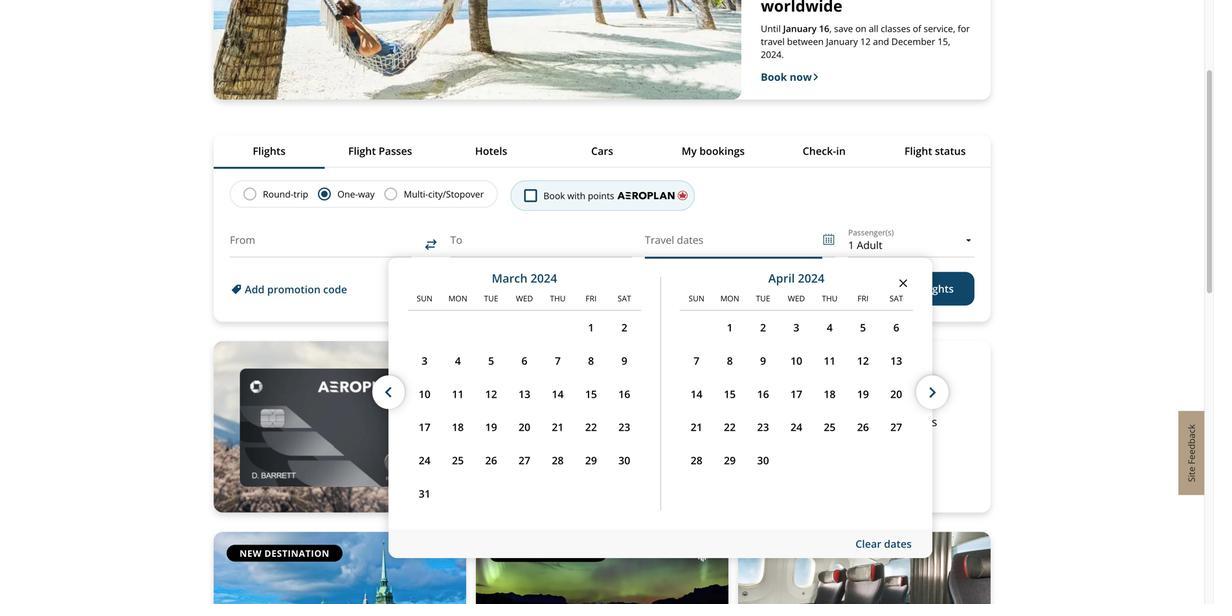 Task type: vqa. For each thing, say whether or not it's contained in the screenshot.
Thu within April 2024 grid
yes



Task type: locate. For each thing, give the bounding box(es) containing it.
1 vertical spatial 25
[[452, 454, 464, 468]]

chevronright image
[[927, 387, 938, 399]]

learn more link
[[648, 477, 726, 491]]

7 inside march 2024 grid
[[555, 354, 561, 368]]

january up between at the right top
[[783, 22, 817, 35]]

0 vertical spatial 4
[[827, 321, 833, 335]]

1 horizontal spatial 21
[[691, 421, 703, 435]]

1 horizontal spatial book
[[761, 70, 787, 84]]

20 inside grid
[[519, 421, 531, 435]]

14
[[552, 388, 564, 401], [691, 388, 703, 401]]

mon inside "april 2024" "grid"
[[721, 293, 739, 304]]

1 horizontal spatial 19
[[857, 388, 869, 401]]

0 horizontal spatial 13
[[519, 388, 531, 401]]

2 mon from the left
[[721, 293, 739, 304]]

24 up 31
[[419, 454, 431, 468]]

wed down march 2024
[[516, 293, 533, 304]]

24 down world
[[791, 421, 803, 435]]

mon inside march 2024 grid
[[449, 293, 467, 304]]

0 vertical spatial 10
[[791, 354, 803, 368]]

1 horizontal spatial 3
[[794, 321, 800, 335]]

fly
[[706, 427, 719, 443]]

january
[[783, 22, 817, 35], [826, 35, 858, 48]]

20
[[891, 388, 903, 401], [519, 421, 531, 435]]

1 horizontal spatial 1
[[727, 321, 733, 335]]

17
[[791, 388, 803, 401], [419, 421, 431, 435]]

1 vertical spatial 11
[[452, 388, 464, 401]]

0 vertical spatial 19
[[857, 388, 869, 401]]

tue down march
[[484, 293, 498, 304]]

1 horizontal spatial 4
[[827, 321, 833, 335]]

row inside "april 2024" "grid"
[[680, 444, 913, 478]]

1 horizontal spatial tue
[[756, 293, 770, 304]]

to left the 'fly'
[[692, 427, 703, 443]]

1 horizontal spatial 29
[[724, 454, 736, 468]]

9 left earn
[[622, 354, 628, 368]]

0 horizontal spatial 24
[[419, 454, 431, 468]]

25 inside march 2024 grid
[[452, 454, 464, 468]]

2 inside grid
[[622, 321, 628, 335]]

29 inside march 2024 grid
[[585, 454, 597, 468]]

10
[[791, 354, 803, 368], [419, 388, 431, 401]]

wed down april 2024
[[788, 293, 805, 304]]

1 horizontal spatial 7
[[694, 354, 700, 368]]

2 23 from the left
[[757, 421, 769, 435]]

thu down march 2024
[[550, 293, 566, 304]]

fri
[[586, 293, 597, 304], [858, 293, 869, 304]]

now
[[790, 70, 812, 84]]

0 vertical spatial 20
[[891, 388, 903, 401]]

18 inside march 2024 grid
[[452, 421, 464, 435]]

book with points
[[544, 190, 614, 202]]

1 15 from the left
[[585, 388, 597, 401]]

16 down bonus
[[757, 388, 769, 401]]

11 inside march 2024 grid
[[452, 388, 464, 401]]

2 inside "grid"
[[760, 321, 766, 335]]

sun inside "april 2024" "grid"
[[689, 293, 705, 304]]

1 7 from the left
[[555, 354, 561, 368]]

of
[[913, 22, 922, 35], [737, 388, 755, 412], [774, 415, 785, 430]]

book down 2024.
[[761, 70, 787, 84]]

sat inside "april 2024" "grid"
[[890, 293, 903, 304]]

wed inside "april 2024" "grid"
[[788, 293, 805, 304]]

0 horizontal spatial 11
[[452, 388, 464, 401]]

fri inside march 2024 grid
[[586, 293, 597, 304]]

mon for april 2024
[[721, 293, 739, 304]]

29
[[585, 454, 597, 468], [724, 454, 736, 468]]

0 horizontal spatial 28
[[552, 454, 564, 468]]

mon
[[449, 293, 467, 304], [721, 293, 739, 304]]

3 inside "april 2024" "grid"
[[794, 321, 800, 335]]

21 inside march 2024 grid
[[552, 421, 564, 435]]

to
[[805, 415, 816, 430], [692, 427, 703, 443], [722, 427, 733, 443]]

0 vertical spatial of
[[913, 22, 922, 35]]

1 adult button
[[848, 224, 975, 258]]

tue inside "april 2024" "grid"
[[756, 293, 770, 304]]

1 tue from the left
[[484, 293, 498, 304]]

5 inside march 2024 grid
[[488, 354, 494, 368]]

dialog containing march 2024
[[0, 0, 1205, 605]]

2 30 from the left
[[757, 454, 769, 468]]

0 vertical spatial 11
[[824, 354, 836, 368]]

1 2 from the left
[[622, 321, 628, 335]]

1 horizontal spatial fri
[[858, 293, 869, 304]]

27
[[891, 421, 903, 435], [519, 454, 531, 468]]

points
[[588, 190, 614, 202]]

multi-
[[404, 188, 428, 200]]

0 vertical spatial 25
[[824, 421, 836, 435]]

2 22 from the left
[[724, 421, 736, 435]]

1 sun from the left
[[417, 293, 433, 304]]

2 2 from the left
[[760, 321, 766, 335]]

thu for april 2024
[[822, 293, 838, 304]]

row containing 21
[[680, 411, 913, 444]]

1 horizontal spatial 18
[[824, 388, 836, 401]]

one-way
[[338, 188, 375, 200]]

2 for march 2024
[[622, 321, 628, 335]]

2024 right march
[[531, 271, 557, 287]]

chevronleft image
[[383, 387, 394, 399]]

1 vertical spatial book
[[544, 190, 565, 202]]

0 vertical spatial more
[[684, 388, 732, 412]]

more right learn
[[680, 477, 708, 491]]

1 horizontal spatial 2
[[760, 321, 766, 335]]

0 vertical spatial 17
[[791, 388, 803, 401]]

15 inside march 2024 grid
[[585, 388, 597, 401]]

1 vertical spatial 4
[[455, 354, 461, 368]]

28 inside "april 2024" "grid"
[[691, 454, 703, 468]]

a
[[676, 415, 682, 430]]

learn more
[[648, 477, 708, 491]]

12
[[861, 35, 871, 48], [857, 354, 869, 368], [485, 388, 497, 401]]

1 horizontal spatial thu
[[822, 293, 838, 304]]

points.
[[865, 415, 902, 430]]

27 inside "april 2024" "grid"
[[891, 421, 903, 435]]

0 horizontal spatial 10
[[419, 388, 431, 401]]

1 horizontal spatial 26
[[857, 421, 869, 435]]

23 inside march 2024 grid
[[619, 421, 630, 435]]

1 for april 2024
[[727, 321, 733, 335]]

2 14 from the left
[[691, 388, 703, 401]]

0 vertical spatial 12
[[861, 35, 871, 48]]

more
[[684, 388, 732, 412], [680, 477, 708, 491]]

0 horizontal spatial mon
[[449, 293, 467, 304]]

1 horizontal spatial 11
[[824, 354, 836, 368]]

4 inside "grid"
[[827, 321, 833, 335]]

1 horizontal spatial of
[[774, 415, 785, 430]]

24 inside march 2024 grid
[[419, 454, 431, 468]]

1 horizontal spatial 14
[[691, 388, 703, 401]]

1 30 from the left
[[619, 454, 630, 468]]

1 sat from the left
[[618, 293, 631, 304]]

0 horizontal spatial 17
[[419, 421, 431, 435]]

1 horizontal spatial mon
[[721, 293, 739, 304]]

11
[[824, 354, 836, 368], [452, 388, 464, 401]]

1 vertical spatial 27
[[519, 454, 531, 468]]

1 vertical spatial 12
[[857, 354, 869, 368]]

service,
[[924, 22, 956, 35]]

tue inside march 2024 grid
[[484, 293, 498, 304]]

1 horizontal spatial sat
[[890, 293, 903, 304]]

promocodetag image
[[231, 285, 242, 295]]

sun inside march 2024 grid
[[417, 293, 433, 304]]

earn
[[648, 415, 673, 430]]

row containing 10
[[408, 378, 641, 411]]

january inside , save on all classes of service, for travel between january 12 and december 15, 2024.
[[826, 35, 858, 48]]

18
[[824, 388, 836, 401], [452, 421, 464, 435]]

of up bonus
[[737, 388, 755, 412]]

15
[[585, 388, 597, 401], [724, 388, 736, 401]]

row
[[408, 293, 641, 311], [680, 293, 913, 311], [408, 311, 641, 345], [680, 311, 913, 345], [408, 345, 641, 378], [680, 345, 913, 378], [408, 378, 641, 411], [680, 378, 913, 411], [408, 411, 641, 444], [680, 411, 913, 444], [408, 444, 641, 478], [680, 444, 913, 478]]

9 right the '100k'
[[760, 354, 766, 368]]

1 21 from the left
[[552, 421, 564, 435]]

0 horizontal spatial to
[[692, 427, 703, 443]]

sat inside march 2024 grid
[[618, 293, 631, 304]]

12 inside "april 2024" "grid"
[[857, 354, 869, 368]]

13
[[891, 354, 903, 368], [519, 388, 531, 401]]

2 2024 from the left
[[798, 271, 825, 287]]

to right the up at the right bottom of page
[[805, 415, 816, 430]]

0 horizontal spatial 26
[[485, 454, 497, 468]]

2 wed from the left
[[788, 293, 805, 304]]

to right the 'fly'
[[722, 427, 733, 443]]

23 down the
[[757, 421, 769, 435]]

1 horizontal spatial 10
[[791, 354, 803, 368]]

2 for april 2024
[[760, 321, 766, 335]]

welcome
[[685, 415, 734, 430]]

1 vertical spatial 10
[[419, 388, 431, 401]]

1 23 from the left
[[619, 421, 630, 435]]

2 fri from the left
[[858, 293, 869, 304]]

1 wed from the left
[[516, 293, 533, 304]]

30 inside march 2024 grid
[[619, 454, 630, 468]]

1 28 from the left
[[552, 454, 564, 468]]

5
[[860, 321, 866, 335], [488, 354, 494, 368]]

tue
[[484, 293, 498, 304], [756, 293, 770, 304]]

30 inside "april 2024" "grid"
[[757, 454, 769, 468]]

save
[[834, 22, 853, 35]]

book for book now
[[761, 70, 787, 84]]

1 29 from the left
[[585, 454, 597, 468]]

26 inside "april 2024" "grid"
[[857, 421, 869, 435]]

1 horizontal spatial 25
[[824, 421, 836, 435]]

0 vertical spatial 26
[[857, 421, 869, 435]]

1 horizontal spatial 8
[[727, 354, 733, 368]]

2 7 from the left
[[694, 354, 700, 368]]

21 inside "april 2024" "grid"
[[691, 421, 703, 435]]

more inside see more of the world earn a welcome bonus of up to 100,000 points. that's enough to fly to another continent.
[[684, 388, 732, 412]]

flights
[[555, 548, 594, 560]]

16
[[819, 22, 830, 35], [619, 388, 630, 401], [757, 388, 769, 401]]

add
[[245, 283, 265, 297]]

1 fri from the left
[[586, 293, 597, 304]]

29 inside "april 2024" "grid"
[[724, 454, 736, 468]]

1 thu from the left
[[550, 293, 566, 304]]

1 vertical spatial of
[[737, 388, 755, 412]]

0 horizontal spatial 9
[[622, 354, 628, 368]]

1 vertical spatial 24
[[419, 454, 431, 468]]

on
[[856, 22, 867, 35]]

of inside , save on all classes of service, for travel between january 12 and december 15, 2024.
[[913, 22, 922, 35]]

up
[[788, 415, 802, 430]]

2 15 from the left
[[724, 388, 736, 401]]

classes
[[881, 22, 911, 35]]

1 horizontal spatial 27
[[891, 421, 903, 435]]

4
[[827, 321, 833, 335], [455, 354, 461, 368]]

14 inside march 2024 grid
[[552, 388, 564, 401]]

stop
[[528, 548, 553, 560]]

0 horizontal spatial 6
[[522, 354, 528, 368]]

23 inside "april 2024" "grid"
[[757, 421, 769, 435]]

1 vertical spatial 13
[[519, 388, 531, 401]]

6 inside "april 2024" "grid"
[[894, 321, 900, 335]]

1 horizontal spatial 16
[[757, 388, 769, 401]]

see
[[648, 388, 679, 412]]

1 vertical spatial 18
[[452, 421, 464, 435]]

0 horizontal spatial 2
[[622, 321, 628, 335]]

0 horizontal spatial 8
[[588, 354, 594, 368]]

1 inside popup button
[[848, 238, 854, 252]]

travel
[[761, 35, 785, 48]]

2 vertical spatial of
[[774, 415, 785, 430]]

0 horizontal spatial of
[[737, 388, 755, 412]]

1 9 from the left
[[622, 354, 628, 368]]

2024 inside grid
[[531, 271, 557, 287]]

row containing 24
[[408, 444, 641, 478]]

points
[[793, 359, 831, 373]]

0 vertical spatial 5
[[860, 321, 866, 335]]

0 horizontal spatial book
[[544, 190, 565, 202]]

16 left see
[[619, 388, 630, 401]]

2024.
[[761, 48, 784, 61]]

wed inside march 2024 grid
[[516, 293, 533, 304]]

promotion
[[267, 283, 321, 297]]

book left with
[[544, 190, 565, 202]]

sat for march 2024
[[618, 293, 631, 304]]

of up december
[[913, 22, 922, 35]]

0 horizontal spatial 23
[[619, 421, 630, 435]]

2 29 from the left
[[724, 454, 736, 468]]

1 8 from the left
[[588, 354, 594, 368]]

enough
[[648, 427, 689, 443]]

2 vertical spatial 12
[[485, 388, 497, 401]]

2 21 from the left
[[691, 421, 703, 435]]

1 horizontal spatial 23
[[757, 421, 769, 435]]

22
[[585, 421, 597, 435], [724, 421, 736, 435]]

2 9 from the left
[[760, 354, 766, 368]]

0 horizontal spatial sun
[[417, 293, 433, 304]]

20 inside "grid"
[[891, 388, 903, 401]]

fri for march 2024
[[586, 293, 597, 304]]

1 mon from the left
[[449, 293, 467, 304]]

1 vertical spatial 19
[[485, 421, 497, 435]]

0 horizontal spatial wed
[[516, 293, 533, 304]]

thu inside march 2024 grid
[[550, 293, 566, 304]]

0 horizontal spatial 7
[[555, 354, 561, 368]]

dialog
[[0, 0, 1205, 605]]

0 vertical spatial 3
[[794, 321, 800, 335]]

round-trip
[[263, 188, 308, 200]]

thu for march 2024
[[550, 293, 566, 304]]

1 22 from the left
[[585, 421, 597, 435]]

to
[[709, 359, 723, 373]]

6
[[894, 321, 900, 335], [522, 354, 528, 368]]

thu inside "april 2024" "grid"
[[822, 293, 838, 304]]

2 8 from the left
[[727, 354, 733, 368]]

row containing 3
[[408, 345, 641, 378]]

1 for march 2024
[[588, 321, 594, 335]]

8 inside march 2024 grid
[[588, 354, 594, 368]]

tab list
[[214, 135, 991, 167]]

0 horizontal spatial 22
[[585, 421, 597, 435]]

0 horizontal spatial 20
[[519, 421, 531, 435]]

sat
[[618, 293, 631, 304], [890, 293, 903, 304]]

2 28 from the left
[[691, 454, 703, 468]]

1 horizontal spatial 2024
[[798, 271, 825, 287]]

23
[[619, 421, 630, 435], [757, 421, 769, 435]]

1 horizontal spatial 13
[[891, 354, 903, 368]]

7
[[555, 354, 561, 368], [694, 354, 700, 368]]

1 horizontal spatial 22
[[724, 421, 736, 435]]

december
[[892, 35, 936, 48]]

fri inside "april 2024" "grid"
[[858, 293, 869, 304]]

0 horizontal spatial fri
[[586, 293, 597, 304]]

search flights
[[886, 282, 954, 296]]

30
[[619, 454, 630, 468], [757, 454, 769, 468]]

16 left save
[[819, 22, 830, 35]]

row containing 7
[[680, 345, 913, 378]]

0 vertical spatial 6
[[894, 321, 900, 335]]

continent.
[[782, 427, 837, 443]]

0 vertical spatial 27
[[891, 421, 903, 435]]

1 horizontal spatial 20
[[891, 388, 903, 401]]

2 horizontal spatial to
[[805, 415, 816, 430]]

0 vertical spatial 24
[[791, 421, 803, 435]]

sat for april 2024
[[890, 293, 903, 304]]

0 horizontal spatial 29
[[585, 454, 597, 468]]

1 inside march 2024 grid
[[588, 321, 594, 335]]

0 horizontal spatial 21
[[552, 421, 564, 435]]

until
[[761, 22, 781, 35]]

0 horizontal spatial 5
[[488, 354, 494, 368]]

1 vertical spatial 20
[[519, 421, 531, 435]]

0 vertical spatial 18
[[824, 388, 836, 401]]

tue down april at the top right of page
[[756, 293, 770, 304]]

19
[[857, 388, 869, 401], [485, 421, 497, 435]]

10 right chevronleft icon
[[419, 388, 431, 401]]

23 left earn
[[619, 421, 630, 435]]

0 horizontal spatial 3
[[422, 354, 428, 368]]

of left the up at the right bottom of page
[[774, 415, 785, 430]]

10 right bonus
[[791, 354, 803, 368]]

16 inside march 2024 grid
[[619, 388, 630, 401]]

1 2024 from the left
[[531, 271, 557, 287]]

2024 inside "grid"
[[798, 271, 825, 287]]

1 vertical spatial 6
[[522, 354, 528, 368]]

wed
[[516, 293, 533, 304], [788, 293, 805, 304]]

book now
[[761, 70, 812, 84]]

sun
[[417, 293, 433, 304], [689, 293, 705, 304]]

1 horizontal spatial 24
[[791, 421, 803, 435]]

january down save
[[826, 35, 858, 48]]

2 sat from the left
[[890, 293, 903, 304]]

1 horizontal spatial 15
[[724, 388, 736, 401]]

2 sun from the left
[[689, 293, 705, 304]]

2
[[622, 321, 628, 335], [760, 321, 766, 335]]

1 horizontal spatial 28
[[691, 454, 703, 468]]

thu down april 2024
[[822, 293, 838, 304]]

2024 right april at the top right of page
[[798, 271, 825, 287]]

0 horizontal spatial 27
[[519, 454, 531, 468]]

1 14 from the left
[[552, 388, 564, 401]]

1 vertical spatial 3
[[422, 354, 428, 368]]

2 thu from the left
[[822, 293, 838, 304]]

1 horizontal spatial 9
[[760, 354, 766, 368]]

2 tue from the left
[[756, 293, 770, 304]]

2 horizontal spatial 1
[[848, 238, 854, 252]]

26
[[857, 421, 869, 435], [485, 454, 497, 468]]

1 inside "april 2024" "grid"
[[727, 321, 733, 335]]

row containing 28
[[680, 444, 913, 478]]

28
[[552, 454, 564, 468], [691, 454, 703, 468]]

1 horizontal spatial 17
[[791, 388, 803, 401]]

more up welcome
[[684, 388, 732, 412]]

5 inside "april 2024" "grid"
[[860, 321, 866, 335]]

Travel dates text field
[[645, 224, 816, 256]]



Task type: describe. For each thing, give the bounding box(es) containing it.
until january 16
[[761, 22, 830, 35]]

2024 for march 2024
[[531, 271, 557, 287]]

round-
[[263, 188, 294, 200]]

15 inside "april 2024" "grid"
[[724, 388, 736, 401]]

book for book with points
[[544, 190, 565, 202]]

11 inside "april 2024" "grid"
[[824, 354, 836, 368]]

13 inside "april 2024" "grid"
[[891, 354, 903, 368]]

10 inside "april 2024" "grid"
[[791, 354, 803, 368]]

see more of the world earn a welcome bonus of up to 100,000 points. that's enough to fly to another continent.
[[648, 388, 937, 443]]

multi-city/stopover
[[404, 188, 484, 200]]

destination
[[265, 548, 330, 560]]

dates
[[884, 538, 912, 552]]

earn up to 100k bonus points
[[661, 359, 831, 373]]

4 inside grid
[[455, 354, 461, 368]]

way
[[358, 188, 375, 200]]

earn
[[661, 359, 689, 373]]

6 inside march 2024 grid
[[522, 354, 528, 368]]

19 inside march 2024 grid
[[485, 421, 497, 435]]

april 2024 grid
[[680, 271, 913, 511]]

book now link
[[761, 70, 820, 84]]

new
[[240, 548, 262, 560]]

march 2024
[[492, 271, 557, 287]]

12 inside march 2024 grid
[[485, 388, 497, 401]]

bonus
[[753, 359, 790, 373]]

7 inside "april 2024" "grid"
[[694, 354, 700, 368]]

mon for march 2024
[[449, 293, 467, 304]]

, save on all classes of service, for travel between january 12 and december 15, 2024.
[[761, 22, 970, 61]]

tue for april
[[756, 293, 770, 304]]

100,000
[[819, 415, 862, 430]]

search
[[886, 282, 920, 296]]

non-
[[502, 548, 528, 560]]

12 inside , save on all classes of service, for travel between january 12 and december 15, 2024.
[[861, 35, 871, 48]]

trip
[[294, 188, 308, 200]]

18 inside "april 2024" "grid"
[[824, 388, 836, 401]]

25 inside "april 2024" "grid"
[[824, 421, 836, 435]]

add promotion code button
[[230, 282, 348, 298]]

100k
[[726, 359, 750, 373]]

one-
[[338, 188, 358, 200]]

wed for march
[[516, 293, 533, 304]]

clear dates button
[[854, 537, 913, 552]]

17 inside march 2024 grid
[[419, 421, 431, 435]]

search flights button
[[866, 272, 975, 306]]

22 inside "april 2024" "grid"
[[724, 421, 736, 435]]

up
[[692, 359, 706, 373]]

sun for april
[[689, 293, 705, 304]]

8 inside "april 2024" "grid"
[[727, 354, 733, 368]]

all
[[869, 22, 879, 35]]

more for learn
[[680, 477, 708, 491]]

1 adult
[[848, 238, 883, 252]]

adult
[[857, 238, 883, 252]]

26 inside march 2024 grid
[[485, 454, 497, 468]]

flights
[[923, 282, 954, 296]]

the
[[759, 388, 790, 412]]

bonus
[[737, 415, 771, 430]]

for
[[958, 22, 970, 35]]

17 inside "april 2024" "grid"
[[791, 388, 803, 401]]

15,
[[938, 35, 951, 48]]

2024 for april 2024
[[798, 271, 825, 287]]

13 inside march 2024 grid
[[519, 388, 531, 401]]

1 horizontal spatial to
[[722, 427, 733, 443]]

10 inside march 2024 grid
[[419, 388, 431, 401]]

that's
[[905, 415, 937, 430]]

april
[[769, 271, 795, 287]]

,
[[830, 22, 832, 35]]

24 inside "april 2024" "grid"
[[791, 421, 803, 435]]

new destination
[[240, 548, 330, 560]]

0 horizontal spatial january
[[783, 22, 817, 35]]

more for see
[[684, 388, 732, 412]]

april 2024
[[769, 271, 825, 287]]

and
[[873, 35, 889, 48]]

row containing 14
[[680, 378, 913, 411]]

sun for march
[[417, 293, 433, 304]]

row containing 17
[[408, 411, 641, 444]]

2 horizontal spatial 16
[[819, 22, 830, 35]]

19 inside "april 2024" "grid"
[[857, 388, 869, 401]]

9 inside march 2024 grid
[[622, 354, 628, 368]]

clear dates
[[856, 538, 912, 552]]

16 inside "april 2024" "grid"
[[757, 388, 769, 401]]

non-stop flights
[[502, 548, 594, 560]]

another
[[736, 427, 779, 443]]

3 inside march 2024 grid
[[422, 354, 428, 368]]

between
[[787, 35, 824, 48]]

code
[[323, 283, 347, 297]]

add promotion code
[[245, 283, 347, 297]]

28 inside march 2024 grid
[[552, 454, 564, 468]]

14 inside "april 2024" "grid"
[[691, 388, 703, 401]]

31
[[419, 487, 431, 501]]

22 inside march 2024 grid
[[585, 421, 597, 435]]

city/stopover
[[428, 188, 484, 200]]

27 inside march 2024 grid
[[519, 454, 531, 468]]

march
[[492, 271, 528, 287]]

clear
[[856, 538, 882, 552]]

learn
[[648, 477, 677, 491]]

wed for april
[[788, 293, 805, 304]]

world
[[795, 388, 847, 412]]

fri for april 2024
[[858, 293, 869, 304]]

tue for march
[[484, 293, 498, 304]]

with
[[568, 190, 586, 202]]

march 2024 grid
[[408, 271, 641, 511]]

9 inside "april 2024" "grid"
[[760, 354, 766, 368]]



